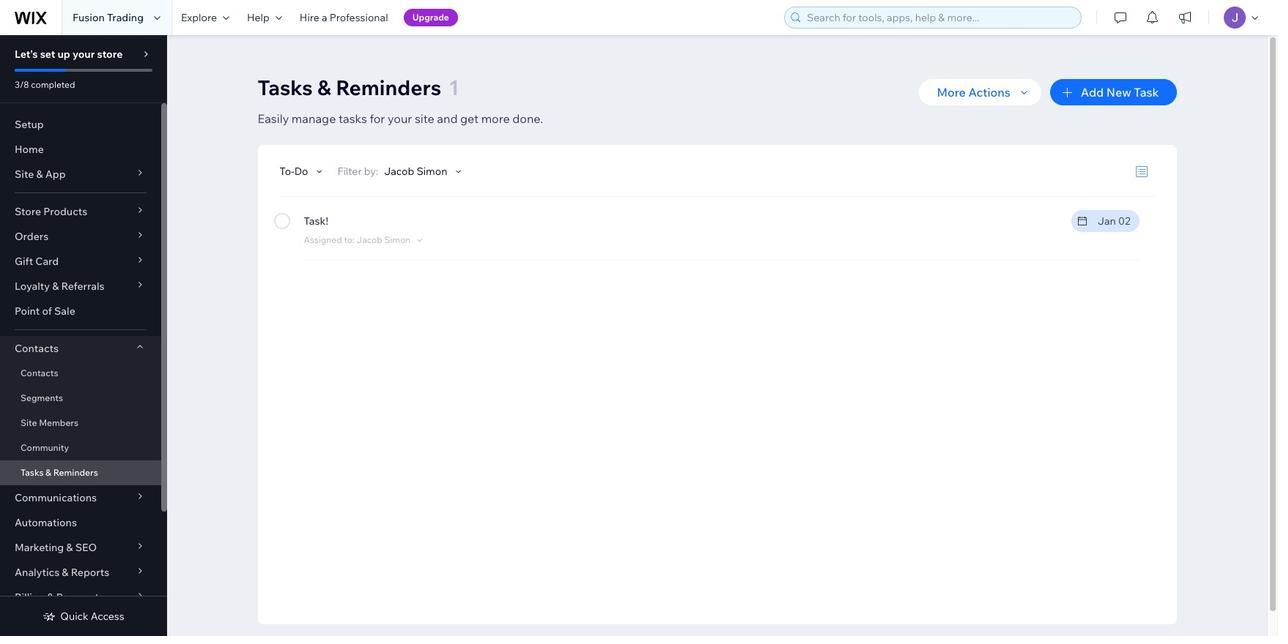 Task type: locate. For each thing, give the bounding box(es) containing it.
0 vertical spatial tasks
[[258, 75, 313, 100]]

1 vertical spatial tasks
[[21, 468, 44, 479]]

store products button
[[0, 199, 161, 224]]

1
[[449, 75, 459, 100]]

of
[[42, 305, 52, 318]]

hire a professional
[[300, 11, 388, 24]]

more
[[937, 85, 966, 100]]

home
[[15, 143, 44, 156]]

& for tasks & reminders
[[46, 468, 51, 479]]

easily manage tasks for your site and get more done.
[[258, 111, 543, 126]]

& left the app on the left top of the page
[[36, 168, 43, 181]]

1 horizontal spatial reminders
[[336, 75, 441, 100]]

site
[[15, 168, 34, 181], [21, 418, 37, 429]]

loyalty
[[15, 280, 50, 293]]

tasks for tasks & reminders
[[21, 468, 44, 479]]

tasks & reminders 1
[[258, 75, 459, 100]]

1 vertical spatial reminders
[[53, 468, 98, 479]]

done.
[[512, 111, 543, 126]]

quick access button
[[43, 611, 124, 624]]

setup
[[15, 118, 44, 131]]

tasks up easily
[[258, 75, 313, 100]]

up
[[58, 48, 70, 61]]

loyalty & referrals
[[15, 280, 105, 293]]

1 vertical spatial site
[[21, 418, 37, 429]]

reminders up for
[[336, 75, 441, 100]]

& inside billing & payments popup button
[[47, 591, 54, 605]]

more actions
[[937, 85, 1011, 100]]

your inside sidebar 'element'
[[73, 48, 95, 61]]

& inside tasks & reminders link
[[46, 468, 51, 479]]

gift card
[[15, 255, 59, 268]]

contacts button
[[0, 336, 161, 361]]

0 horizontal spatial your
[[73, 48, 95, 61]]

&
[[317, 75, 331, 100], [36, 168, 43, 181], [52, 280, 59, 293], [46, 468, 51, 479], [66, 542, 73, 555], [62, 567, 69, 580], [47, 591, 54, 605]]

site members link
[[0, 411, 161, 436]]

products
[[43, 205, 87, 218]]

& up 'manage'
[[317, 75, 331, 100]]

& inside site & app dropdown button
[[36, 168, 43, 181]]

contacts up segments
[[21, 368, 58, 379]]

3/8
[[15, 79, 29, 90]]

hire a professional link
[[291, 0, 397, 35]]

payments
[[56, 591, 104, 605]]

simon
[[417, 165, 447, 178]]

0 vertical spatial your
[[73, 48, 95, 61]]

your right for
[[388, 111, 412, 126]]

to-
[[280, 165, 294, 178]]

& for site & app
[[36, 168, 43, 181]]

1 vertical spatial contacts
[[21, 368, 58, 379]]

communications
[[15, 492, 97, 505]]

communications button
[[0, 486, 161, 511]]

site down segments
[[21, 418, 37, 429]]

reminders
[[336, 75, 441, 100], [53, 468, 98, 479]]

& left seo
[[66, 542, 73, 555]]

store products
[[15, 205, 87, 218]]

jacob simon button
[[384, 165, 465, 178]]

site down home
[[15, 168, 34, 181]]

more actions button
[[919, 79, 1041, 106]]

marketing
[[15, 542, 64, 555]]

site members
[[21, 418, 78, 429]]

loyalty & referrals button
[[0, 274, 161, 299]]

hire
[[300, 11, 319, 24]]

0 vertical spatial site
[[15, 168, 34, 181]]

billing
[[15, 591, 45, 605]]

1 vertical spatial your
[[388, 111, 412, 126]]

your right up
[[73, 48, 95, 61]]

contacts for "contacts" link in the bottom left of the page
[[21, 368, 58, 379]]

contacts
[[15, 342, 59, 355], [21, 368, 58, 379]]

3/8 completed
[[15, 79, 75, 90]]

1 horizontal spatial your
[[388, 111, 412, 126]]

0 vertical spatial contacts
[[15, 342, 59, 355]]

contacts down the point of sale
[[15, 342, 59, 355]]

& for marketing & seo
[[66, 542, 73, 555]]

add
[[1081, 85, 1104, 100]]

0 horizontal spatial tasks
[[21, 468, 44, 479]]

0 horizontal spatial reminders
[[53, 468, 98, 479]]

home link
[[0, 137, 161, 162]]

tasks down community
[[21, 468, 44, 479]]

more
[[481, 111, 510, 126]]

a
[[322, 11, 327, 24]]

point of sale link
[[0, 299, 161, 324]]

referrals
[[61, 280, 105, 293]]

& left reports
[[62, 567, 69, 580]]

reminders down community link
[[53, 468, 98, 479]]

marketing & seo
[[15, 542, 97, 555]]

upgrade
[[412, 12, 449, 23]]

& for analytics & reports
[[62, 567, 69, 580]]

reports
[[71, 567, 109, 580]]

& inside analytics & reports popup button
[[62, 567, 69, 580]]

contacts for contacts dropdown button
[[15, 342, 59, 355]]

& inside loyalty & referrals popup button
[[52, 280, 59, 293]]

contacts inside dropdown button
[[15, 342, 59, 355]]

tasks
[[258, 75, 313, 100], [21, 468, 44, 479]]

jan 02
[[1098, 215, 1131, 228]]

quick access
[[60, 611, 124, 624]]

store
[[15, 205, 41, 218]]

jacob simon
[[384, 165, 447, 178]]

& right loyalty
[[52, 280, 59, 293]]

& down community
[[46, 468, 51, 479]]

reminders inside sidebar 'element'
[[53, 468, 98, 479]]

reminders for tasks & reminders 1
[[336, 75, 441, 100]]

tasks inside sidebar 'element'
[[21, 468, 44, 479]]

site inside dropdown button
[[15, 168, 34, 181]]

segments
[[21, 393, 63, 404]]

1 horizontal spatial tasks
[[258, 75, 313, 100]]

& right the billing
[[47, 591, 54, 605]]

& inside marketing & seo dropdown button
[[66, 542, 73, 555]]

0 vertical spatial reminders
[[336, 75, 441, 100]]



Task type: vqa. For each thing, say whether or not it's contained in the screenshot.
Tasks inside Sidebar element
yes



Task type: describe. For each thing, give the bounding box(es) containing it.
point of sale
[[15, 305, 75, 318]]

gift
[[15, 255, 33, 268]]

by:
[[364, 165, 378, 178]]

actions
[[969, 85, 1011, 100]]

manage
[[292, 111, 336, 126]]

gift card button
[[0, 249, 161, 274]]

new
[[1107, 85, 1131, 100]]

get
[[460, 111, 479, 126]]

point
[[15, 305, 40, 318]]

reminders for tasks & reminders
[[53, 468, 98, 479]]

set
[[40, 48, 55, 61]]

task!
[[304, 215, 328, 228]]

tasks & reminders
[[21, 468, 98, 479]]

site for site & app
[[15, 168, 34, 181]]

Search for tools, apps, help & more... field
[[803, 7, 1077, 28]]

easily
[[258, 111, 289, 126]]

community
[[21, 443, 69, 454]]

& for tasks & reminders 1
[[317, 75, 331, 100]]

site for site members
[[21, 418, 37, 429]]

community link
[[0, 436, 161, 461]]

upgrade button
[[404, 9, 458, 26]]

filter by:
[[337, 165, 378, 178]]

& for loyalty & referrals
[[52, 280, 59, 293]]

site & app
[[15, 168, 66, 181]]

sale
[[54, 305, 75, 318]]

analytics
[[15, 567, 60, 580]]

access
[[91, 611, 124, 624]]

add new task button
[[1050, 79, 1177, 106]]

billing & payments
[[15, 591, 104, 605]]

professional
[[330, 11, 388, 24]]

seo
[[75, 542, 97, 555]]

do
[[294, 165, 308, 178]]

members
[[39, 418, 78, 429]]

trading
[[107, 11, 144, 24]]

explore
[[181, 11, 217, 24]]

contacts link
[[0, 361, 161, 386]]

automations
[[15, 517, 77, 530]]

help
[[247, 11, 270, 24]]

& for billing & payments
[[47, 591, 54, 605]]

card
[[35, 255, 59, 268]]

add new task
[[1081, 85, 1159, 100]]

let's set up your store
[[15, 48, 123, 61]]

quick
[[60, 611, 88, 624]]

setup link
[[0, 112, 161, 137]]

fusion trading
[[73, 11, 144, 24]]

site & app button
[[0, 162, 161, 187]]

site
[[415, 111, 434, 126]]

to-do button
[[280, 165, 326, 178]]

tasks & reminders link
[[0, 461, 161, 486]]

for
[[370, 111, 385, 126]]

let's
[[15, 48, 38, 61]]

orders button
[[0, 224, 161, 249]]

app
[[45, 168, 66, 181]]

analytics & reports button
[[0, 561, 161, 586]]

filter
[[337, 165, 362, 178]]

segments link
[[0, 386, 161, 411]]

completed
[[31, 79, 75, 90]]

orders
[[15, 230, 49, 243]]

to-do
[[280, 165, 308, 178]]

marketing & seo button
[[0, 536, 161, 561]]

tasks for tasks & reminders 1
[[258, 75, 313, 100]]

billing & payments button
[[0, 586, 161, 611]]

sidebar element
[[0, 35, 167, 637]]

analytics & reports
[[15, 567, 109, 580]]

automations link
[[0, 511, 161, 536]]

store
[[97, 48, 123, 61]]

fusion
[[73, 11, 105, 24]]

jan
[[1098, 215, 1116, 228]]

jacob
[[384, 165, 414, 178]]

and
[[437, 111, 458, 126]]



